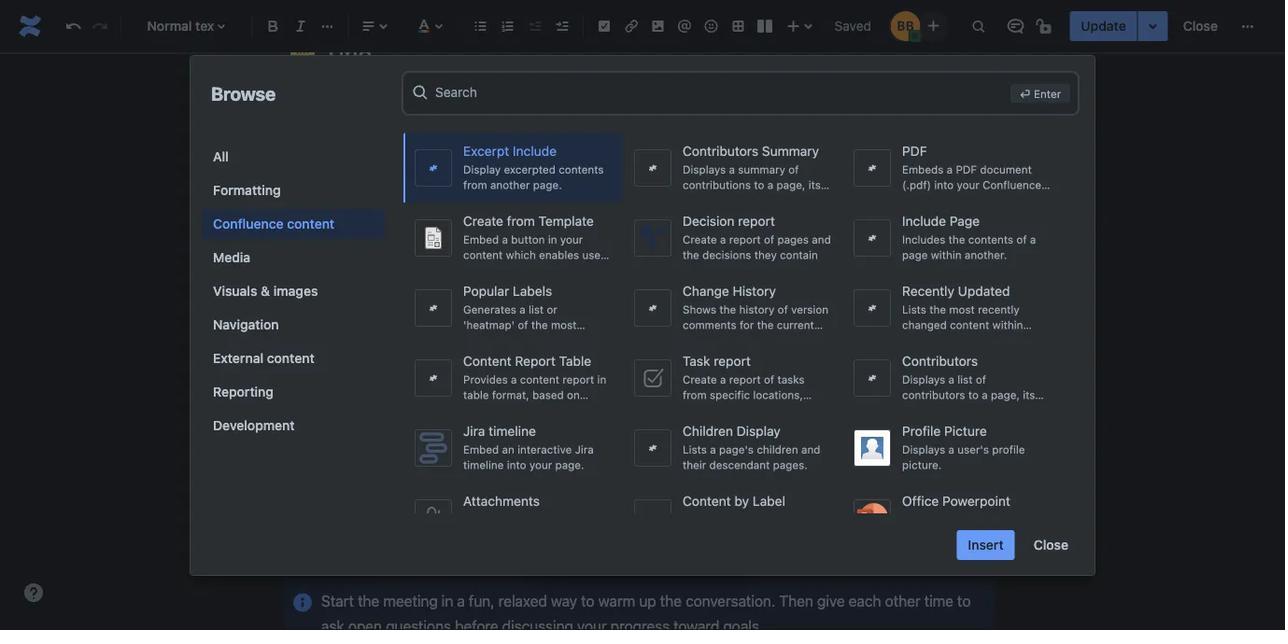 Task type: vqa. For each thing, say whether or not it's contained in the screenshot.
Confluence image
yes



Task type: locate. For each thing, give the bounding box(es) containing it.
0 horizontal spatial meeting
[[383, 593, 438, 611]]

pdf up page
[[956, 163, 977, 176]]

and up "contain"
[[812, 233, 831, 246]]

meeting
[[682, 122, 736, 140], [383, 593, 438, 611]]

include up the excerpted on the left of page
[[513, 143, 557, 159]]

⏎ enter
[[1020, 87, 1061, 100]]

powerpoint up insert at the right bottom
[[943, 494, 1011, 509]]

report down blog
[[714, 354, 751, 369]]

embed up create
[[463, 233, 499, 246]]

shows
[[683, 303, 717, 316]]

history
[[733, 284, 776, 299]]

2 horizontal spatial an
[[947, 513, 959, 527]]

0 vertical spatial lists
[[902, 303, 927, 316]]

navigation button
[[202, 310, 385, 340]]

0 vertical spatial labels.
[[506, 334, 539, 347]]

0 horizontal spatial display
[[463, 163, 501, 176]]

of up recently
[[1017, 233, 1027, 246]]

profile
[[902, 424, 941, 439]]

close right adjust update settings "image"
[[1183, 18, 1218, 34]]

the right 'up' at the bottom of the page
[[660, 593, 682, 611]]

template
[[539, 213, 594, 229]]

office down picture.
[[902, 494, 939, 509]]

your down warm
[[577, 619, 607, 631]]

display inside "excerpt include display excerpted contents from another page."
[[463, 163, 501, 176]]

1 horizontal spatial contents
[[969, 233, 1014, 246]]

1 vertical spatial confluence
[[213, 216, 284, 232]]

0 vertical spatial powerpoint
[[943, 494, 1011, 509]]

content down which
[[512, 264, 552, 277]]

pdf
[[902, 143, 927, 159], [956, 163, 977, 176]]

labels. inside 'content report table provides a content report in table format, based on labels.'
[[463, 404, 497, 417]]

format,
[[492, 389, 529, 402]]

1 horizontal spatial most
[[949, 303, 975, 316]]

of for contributors summary
[[789, 163, 799, 176]]

include up the includes
[[902, 213, 946, 229]]

office powerpoint embeds an office powerpoint document (.ppt) into your confluence page.
[[902, 494, 1047, 557]]

0 horizontal spatial into
[[507, 459, 527, 472]]

give
[[817, 593, 845, 611]]

table image
[[727, 15, 750, 37]]

and up pages.
[[802, 443, 821, 456]]

0 vertical spatial document
[[980, 163, 1032, 176]]

most down updated
[[949, 303, 975, 316]]

1 vertical spatial contributors
[[902, 354, 978, 369]]

embed
[[463, 233, 499, 246], [463, 443, 499, 456]]

1 horizontal spatial by
[[735, 494, 749, 509]]

1 vertical spatial display
[[737, 424, 781, 439]]

1 vertical spatial labels.
[[463, 404, 497, 417]]

confluence inside pdf embeds a pdf document (.pdf) into your confluence page.
[[983, 178, 1042, 191]]

contributors for contributors summary displays a summary of contributions to a page, its hierarchy or selected spaces, in tabular form.
[[683, 143, 759, 159]]

1 vertical spatial document
[[964, 529, 1015, 542]]

lists for recently updated
[[902, 303, 927, 316]]

embeds inside office powerpoint embeds an office powerpoint document (.ppt) into your confluence page.
[[902, 513, 944, 527]]

0 vertical spatial confluence
[[983, 178, 1042, 191]]

within for updated
[[993, 318, 1023, 332]]

reporting
[[213, 384, 274, 400]]

1 vertical spatial into
[[507, 459, 527, 472]]

this template is brought to you by meetical, an online meeting management tool.
[[321, 122, 861, 140]]

document inside pdf embeds a pdf document (.pdf) into your confluence page.
[[980, 163, 1032, 176]]

content inside 'content report table provides a content report in table format, based on labels.'
[[520, 373, 560, 386]]

online
[[638, 122, 678, 140]]

1 horizontal spatial labels.
[[506, 334, 539, 347]]

0 horizontal spatial page
[[683, 334, 709, 347]]

1 horizontal spatial office
[[962, 513, 994, 527]]

user's
[[958, 443, 989, 456]]

embeds down picture.
[[902, 513, 944, 527]]

content inside content by label "button"
[[683, 494, 731, 509]]

1 vertical spatial include
[[902, 213, 946, 229]]

progress
[[611, 619, 670, 631]]

page. down (.ppt) at the bottom right
[[1013, 544, 1042, 557]]

contributors down confluence.
[[902, 354, 978, 369]]

management
[[740, 122, 828, 140]]

contents
[[559, 163, 604, 176], [969, 233, 1014, 246]]

of up current
[[778, 303, 788, 316]]

0 horizontal spatial pdf
[[902, 143, 927, 159]]

your down template
[[560, 233, 583, 246]]

go wide image
[[1014, 487, 1036, 510]]

decision report create a report of pages and the decisions they contain
[[683, 213, 831, 262]]

your
[[957, 178, 980, 191], [560, 233, 583, 246], [530, 459, 552, 472], [925, 544, 948, 557], [577, 619, 607, 631]]

0 vertical spatial or
[[734, 194, 745, 207]]

content report table provides a content report in table format, based on labels.
[[463, 354, 607, 417]]

0 horizontal spatial jira
[[463, 424, 485, 439]]

close down 'go wide' image
[[1034, 538, 1069, 553]]

Main content area, start typing to enter text. text field
[[273, 110, 1005, 631]]

1 vertical spatial embeds
[[902, 513, 944, 527]]

content by label
[[683, 494, 786, 509]]

2 vertical spatial into
[[902, 544, 922, 557]]

to inside the create from template embed a button in your content which enables users to create content from any pre-defined template.
[[463, 264, 474, 277]]

0 horizontal spatial lists
[[683, 443, 707, 456]]

update button
[[1070, 11, 1138, 41]]

the left 'decisions'
[[683, 248, 700, 262]]

displays up picture.
[[902, 443, 946, 456]]

contributions
[[683, 178, 751, 191]]

content down "their"
[[683, 494, 731, 509]]

close button
[[1172, 11, 1229, 41], [1023, 531, 1080, 561]]

of for change history
[[778, 303, 788, 316]]

meeting down search "field"
[[682, 122, 736, 140]]

labels. down 'table'
[[463, 404, 497, 417]]

lists inside recently updated lists the most recently changed content within confluence.
[[902, 303, 927, 316]]

page. inside "excerpt include display excerpted contents from another page."
[[533, 178, 562, 191]]

0 vertical spatial office
[[902, 494, 939, 509]]

timeline up attachments
[[463, 459, 504, 472]]

create inside "task report create a report of tasks from specific locations, people, status and more."
[[683, 373, 717, 386]]

the inside include page includes the contents of a page within another.
[[949, 233, 966, 246]]

powerpoint left insert at the right bottom
[[902, 529, 960, 542]]

displays
[[683, 163, 726, 176], [902, 443, 946, 456]]

create for decision
[[683, 233, 717, 246]]

1 vertical spatial page
[[683, 334, 709, 347]]

the down page
[[949, 233, 966, 246]]

into up "other"
[[902, 544, 922, 557]]

profile
[[992, 443, 1025, 456]]

1 vertical spatial and
[[759, 404, 778, 417]]

contents for page
[[969, 233, 1014, 246]]

from inside "excerpt include display excerpted contents from another page."
[[463, 178, 487, 191]]

of inside include page includes the contents of a page within another.
[[1017, 233, 1027, 246]]

lists up "their"
[[683, 443, 707, 456]]

0 horizontal spatial contributors
[[683, 143, 759, 159]]

the up "comments"
[[720, 303, 736, 316]]

contributors up contributions
[[683, 143, 759, 159]]

1 horizontal spatial within
[[993, 318, 1023, 332]]

(.pdf)
[[902, 178, 931, 191]]

a inside "task report create a report of tasks from specific locations, people, status and more."
[[720, 373, 726, 386]]

content down formatting button
[[287, 216, 335, 232]]

most up table
[[551, 318, 577, 332]]

contents inside "excerpt include display excerpted contents from another page."
[[559, 163, 604, 176]]

an
[[618, 122, 634, 140], [502, 443, 515, 456], [947, 513, 959, 527]]

contributors inside button
[[902, 354, 978, 369]]

page
[[950, 213, 980, 229]]

descendant
[[710, 459, 770, 472]]

0 vertical spatial close
[[1183, 18, 1218, 34]]

embeds inside pdf embeds a pdf document (.pdf) into your confluence page.
[[902, 163, 944, 176]]

your left insert button
[[925, 544, 948, 557]]

spaces,
[[683, 209, 723, 222]]

1 horizontal spatial into
[[902, 544, 922, 557]]

of up page,
[[789, 163, 799, 176]]

development
[[213, 418, 295, 433]]

within inside recently updated lists the most recently changed content within confluence.
[[993, 318, 1023, 332]]

page. down (.pdf)
[[902, 194, 931, 207]]

blog
[[725, 334, 748, 347]]

&
[[261, 284, 270, 299]]

the down list
[[531, 318, 548, 332]]

your inside pdf embeds a pdf document (.pdf) into your confluence page.
[[957, 178, 980, 191]]

1 horizontal spatial include
[[902, 213, 946, 229]]

within inside include page includes the contents of a page within another.
[[931, 248, 962, 262]]

way
[[551, 593, 577, 611]]

page. down interactive
[[555, 459, 584, 472]]

most inside recently updated lists the most recently changed content within confluence.
[[949, 303, 975, 316]]

most inside popular labels generates a list or 'heatmap' of the most popular labels.
[[551, 318, 577, 332]]

by left 'label'
[[735, 494, 749, 509]]

0 horizontal spatial include
[[513, 143, 557, 159]]

1 vertical spatial meeting
[[383, 593, 438, 611]]

recently
[[978, 303, 1020, 316]]

0 vertical spatial an
[[618, 122, 634, 140]]

or inside change history shows the history of version comments for the current page or blog posts.
[[712, 334, 722, 347]]

pdf up (.pdf)
[[902, 143, 927, 159]]

1 embeds from the top
[[902, 163, 944, 176]]

1 vertical spatial within
[[993, 318, 1023, 332]]

0 vertical spatial into
[[935, 178, 954, 191]]

within down the includes
[[931, 248, 962, 262]]

display up children
[[737, 424, 781, 439]]

0 horizontal spatial by
[[533, 122, 549, 140]]

confluence down formatting
[[213, 216, 284, 232]]

or for change
[[712, 334, 722, 347]]

embeds up (.pdf)
[[902, 163, 944, 176]]

2 embeds from the top
[[902, 513, 944, 527]]

create down decision
[[683, 233, 717, 246]]

to down summary in the right top of the page
[[754, 178, 765, 191]]

tool.
[[832, 122, 861, 140]]

0 horizontal spatial most
[[551, 318, 577, 332]]

for
[[740, 318, 754, 332]]

0 vertical spatial close button
[[1172, 11, 1229, 41]]

bob builder image
[[891, 11, 921, 41]]

undo ⌘z image
[[62, 15, 84, 37]]

1 horizontal spatial page
[[902, 248, 928, 262]]

and down locations,
[[759, 404, 778, 417]]

page's
[[719, 443, 754, 456]]

jira
[[463, 424, 485, 439], [575, 443, 594, 456]]

0 vertical spatial embeds
[[902, 163, 944, 176]]

meetical,
[[553, 122, 614, 140]]

date
[[292, 224, 326, 241]]

bold ⌘b image
[[262, 15, 285, 37]]

1 vertical spatial displays
[[902, 443, 946, 456]]

timeline down format,
[[489, 424, 536, 439]]

of right 'heatmap'
[[518, 318, 528, 332]]

0 horizontal spatial an
[[502, 443, 515, 456]]

from down enables
[[555, 264, 579, 277]]

picture
[[945, 424, 987, 439]]

of up they
[[764, 233, 775, 246]]

displays for profile
[[902, 443, 946, 456]]

2 horizontal spatial or
[[734, 194, 745, 207]]

1 horizontal spatial jira
[[575, 443, 594, 456]]

2 vertical spatial confluence
[[951, 544, 1010, 557]]

which
[[506, 248, 536, 262]]

0 vertical spatial page
[[902, 248, 928, 262]]

0 vertical spatial displays
[[683, 163, 726, 176]]

1 vertical spatial office
[[962, 513, 994, 527]]

indent tab image
[[551, 15, 573, 37]]

your up page
[[957, 178, 980, 191]]

or down "comments"
[[712, 334, 722, 347]]

2 vertical spatial and
[[802, 443, 821, 456]]

1 vertical spatial close
[[1034, 538, 1069, 553]]

0 vertical spatial content
[[463, 354, 512, 369]]

popular labels generates a list or 'heatmap' of the most popular labels.
[[463, 284, 577, 347]]

0 horizontal spatial displays
[[683, 163, 726, 176]]

embeds
[[902, 163, 944, 176], [902, 513, 944, 527]]

2 embed from the top
[[463, 443, 499, 456]]

1 vertical spatial content
[[683, 494, 731, 509]]

1 vertical spatial create
[[683, 233, 717, 246]]

0 vertical spatial within
[[931, 248, 962, 262]]

all button
[[202, 142, 385, 172]]

2 vertical spatial or
[[712, 334, 722, 347]]

report up on
[[563, 373, 594, 386]]

an up insert button
[[947, 513, 959, 527]]

from inside "task report create a report of tasks from specific locations, people, status and more."
[[683, 389, 707, 402]]

content
[[287, 216, 335, 232], [463, 248, 503, 262], [512, 264, 552, 277], [950, 318, 990, 332], [267, 351, 315, 366], [520, 373, 560, 386]]

summary
[[762, 143, 819, 159]]

your inside office powerpoint embeds an office powerpoint document (.ppt) into your confluence page.
[[925, 544, 948, 557]]

content down navigation button
[[267, 351, 315, 366]]

editable content region
[[254, 0, 1040, 631]]

by right you
[[533, 122, 549, 140]]

0 horizontal spatial or
[[547, 303, 558, 316]]

close button down 'go wide' image
[[1023, 531, 1080, 561]]

discussing
[[502, 619, 573, 631]]

1 horizontal spatial contributors
[[902, 354, 978, 369]]

2 horizontal spatial into
[[935, 178, 954, 191]]

create down 'task'
[[683, 373, 717, 386]]

confluence up include page includes the contents of a page within another.
[[983, 178, 1042, 191]]

display inside children display lists a page's children and their descendant pages.
[[737, 424, 781, 439]]

picture.
[[902, 459, 942, 472]]

another
[[490, 178, 530, 191]]

defined
[[485, 279, 524, 292]]

1 vertical spatial or
[[547, 303, 558, 316]]

0 vertical spatial contributors
[[683, 143, 759, 159]]

create inside the create from template embed a button in your content which enables users to create content from any pre-defined template.
[[463, 213, 503, 229]]

of inside popular labels generates a list or 'heatmap' of the most popular labels.
[[518, 318, 528, 332]]

to
[[488, 122, 501, 140], [754, 178, 765, 191], [463, 264, 474, 277], [581, 593, 595, 611], [958, 593, 971, 611]]

0 vertical spatial most
[[949, 303, 975, 316]]

document left (.ppt) at the bottom right
[[964, 529, 1015, 542]]

of inside "task report create a report of tasks from specific locations, people, status and more."
[[764, 373, 775, 386]]

office up insert at the right bottom
[[962, 513, 994, 527]]

document inside office powerpoint embeds an office powerpoint document (.ppt) into your confluence page.
[[964, 529, 1015, 542]]

confluence up time
[[951, 544, 1010, 557]]

include inside include page includes the contents of a page within another.
[[902, 213, 946, 229]]

create inside decision report create a report of pages and the decisions they contain
[[683, 233, 717, 246]]

contributors inside contributors summary displays a summary of contributions to a page, its hierarchy or selected spaces, in tabular form.
[[683, 143, 759, 159]]

report
[[515, 354, 556, 369]]

of inside decision report create a report of pages and the decisions they contain
[[764, 233, 775, 246]]

displays inside contributors summary displays a summary of contributions to a page, its hierarchy or selected spaces, in tabular form.
[[683, 163, 726, 176]]

1 vertical spatial embed
[[463, 443, 499, 456]]

comments
[[683, 318, 737, 332]]

of up locations,
[[764, 373, 775, 386]]

history
[[739, 303, 775, 316]]

labels. up report at left
[[506, 334, 539, 347]]

contents up another.
[[969, 233, 1014, 246]]

page.
[[533, 178, 562, 191], [902, 194, 931, 207], [555, 459, 584, 472], [1013, 544, 1042, 557]]

to up pre-
[[463, 264, 474, 277]]

0 vertical spatial include
[[513, 143, 557, 159]]

or for contributors
[[734, 194, 745, 207]]

page down "comments"
[[683, 334, 709, 347]]

jira down 'table'
[[463, 424, 485, 439]]

1 horizontal spatial displays
[[902, 443, 946, 456]]

a inside popular labels generates a list or 'heatmap' of the most popular labels.
[[520, 303, 526, 316]]

a
[[729, 163, 735, 176], [947, 163, 953, 176], [768, 178, 774, 191], [502, 233, 508, 246], [720, 233, 726, 246], [1030, 233, 1036, 246], [520, 303, 526, 316], [511, 373, 517, 386], [720, 373, 726, 386], [710, 443, 716, 456], [949, 443, 955, 456], [457, 593, 465, 611]]

an left interactive
[[502, 443, 515, 456]]

an inside office powerpoint embeds an office powerpoint document (.ppt) into your confluence page.
[[947, 513, 959, 527]]

1 horizontal spatial content
[[683, 494, 731, 509]]

1 embed from the top
[[463, 233, 499, 246]]

contents inside include page includes the contents of a page within another.
[[969, 233, 1014, 246]]

or right list
[[547, 303, 558, 316]]

lists inside children display lists a page's children and their descendant pages.
[[683, 443, 707, 456]]

into inside jira timeline embed an interactive jira timeline into your page.
[[507, 459, 527, 472]]

0 vertical spatial display
[[463, 163, 501, 176]]

in inside contributors summary displays a summary of contributions to a page, its hierarchy or selected spaces, in tabular form.
[[726, 209, 735, 222]]

into inside office powerpoint embeds an office powerpoint document (.ppt) into your confluence page.
[[902, 544, 922, 557]]

other
[[885, 593, 921, 611]]

close inside browse dialog
[[1034, 538, 1069, 553]]

0 horizontal spatial labels.
[[463, 404, 497, 417]]

an for jira timeline
[[502, 443, 515, 456]]

meeting up questions
[[383, 593, 438, 611]]

confluence.
[[902, 334, 965, 347]]

1 horizontal spatial close button
[[1172, 11, 1229, 41]]

1 vertical spatial close button
[[1023, 531, 1080, 561]]

from up people, at right
[[683, 389, 707, 402]]

within down recently
[[993, 318, 1023, 332]]

navigation
[[213, 317, 279, 333]]

report
[[738, 213, 775, 229], [729, 233, 761, 246], [714, 354, 751, 369], [563, 373, 594, 386], [729, 373, 761, 386]]

0 horizontal spatial within
[[931, 248, 962, 262]]

create down another
[[463, 213, 503, 229]]

display down excerpt
[[463, 163, 501, 176]]

add image, video, or file image
[[647, 15, 669, 37]]

most
[[949, 303, 975, 316], [551, 318, 577, 332]]

includes
[[902, 233, 946, 246]]

in
[[726, 209, 735, 222], [548, 233, 557, 246], [597, 373, 607, 386], [442, 593, 453, 611]]

or up tabular
[[734, 194, 745, 207]]

0 horizontal spatial close
[[1034, 538, 1069, 553]]

1 horizontal spatial lists
[[902, 303, 927, 316]]

contents down the meetical,
[[559, 163, 604, 176]]

conversation.
[[686, 593, 776, 611]]

your inside start the meeting in a fun, relaxed way to warm up the conversation. then give each other time to ask open questions before discussing your progress toward goals.
[[577, 619, 607, 631]]

meeting inside start the meeting in a fun, relaxed way to warm up the conversation. then give each other time to ask open questions before discussing your progress toward goals.
[[383, 593, 438, 611]]

lists up the changed
[[902, 303, 927, 316]]

0 horizontal spatial content
[[463, 354, 512, 369]]

0 vertical spatial and
[[812, 233, 831, 246]]

of inside contributors summary displays a summary of contributions to a page, its hierarchy or selected spaces, in tabular form.
[[789, 163, 799, 176]]

an left online at the top of the page
[[618, 122, 634, 140]]

0 vertical spatial meeting
[[682, 122, 736, 140]]

1 horizontal spatial display
[[737, 424, 781, 439]]

report inside 'content report table provides a content report in table format, based on labels.'
[[563, 373, 594, 386]]

0 vertical spatial contents
[[559, 163, 604, 176]]

or inside contributors summary displays a summary of contributions to a page, its hierarchy or selected spaces, in tabular form.
[[734, 194, 745, 207]]

displays inside profile picture displays a user's profile picture.
[[902, 443, 946, 456]]

content for content by label
[[683, 494, 731, 509]]

the inside decision report create a report of pages and the decisions they contain
[[683, 248, 700, 262]]

powerpoint
[[943, 494, 1011, 509], [902, 529, 960, 542]]

document up include page includes the contents of a page within another.
[[980, 163, 1032, 176]]

1 vertical spatial lists
[[683, 443, 707, 456]]

2 vertical spatial create
[[683, 373, 717, 386]]

from left another
[[463, 178, 487, 191]]

page. inside office powerpoint embeds an office powerpoint document (.ppt) into your confluence page.
[[1013, 544, 1042, 557]]

2 vertical spatial an
[[947, 513, 959, 527]]

1 vertical spatial by
[[735, 494, 749, 509]]

an inside the main content area, start typing to enter text. text box
[[618, 122, 634, 140]]

close button right adjust update settings "image"
[[1172, 11, 1229, 41]]

into right (.pdf)
[[935, 178, 954, 191]]

list
[[529, 303, 544, 316]]

0 vertical spatial jira
[[463, 424, 485, 439]]

confluence inside button
[[213, 216, 284, 232]]

or inside popular labels generates a list or 'heatmap' of the most popular labels.
[[547, 303, 558, 316]]

confluence image
[[15, 11, 45, 41]]

their
[[683, 459, 706, 472]]

1 vertical spatial an
[[502, 443, 515, 456]]

content up provides
[[463, 354, 512, 369]]

within for page
[[931, 248, 962, 262]]

enter
[[1034, 87, 1061, 100]]

page. down the excerpted on the left of page
[[533, 178, 562, 191]]

form.
[[777, 209, 804, 222]]

your down interactive
[[530, 459, 552, 472]]

an inside jira timeline embed an interactive jira timeline into your page.
[[502, 443, 515, 456]]

page inside change history shows the history of version comments for the current page or blog posts.
[[683, 334, 709, 347]]

of inside change history shows the history of version comments for the current page or blog posts.
[[778, 303, 788, 316]]

embed inside the create from template embed a button in your content which enables users to create content from any pre-defined template.
[[463, 233, 499, 246]]

content inside 'content report table provides a content report in table format, based on labels.'
[[463, 354, 512, 369]]

0 vertical spatial by
[[533, 122, 549, 140]]

1 horizontal spatial meeting
[[682, 122, 736, 140]]

the up the changed
[[930, 303, 946, 316]]

people,
[[683, 404, 721, 417]]

1 vertical spatial contents
[[969, 233, 1014, 246]]

page down the includes
[[902, 248, 928, 262]]

embed inside jira timeline embed an interactive jira timeline into your page.
[[463, 443, 499, 456]]

contain
[[780, 248, 818, 262]]

embed down 'table'
[[463, 443, 499, 456]]

0 horizontal spatial close button
[[1023, 531, 1080, 561]]

1 horizontal spatial or
[[712, 334, 722, 347]]

content up 'based'
[[520, 373, 560, 386]]

1 horizontal spatial pdf
[[956, 163, 977, 176]]



Task type: describe. For each thing, give the bounding box(es) containing it.
hierarchy
[[683, 194, 731, 207]]

the up open
[[358, 593, 380, 611]]

of for include page
[[1017, 233, 1027, 246]]

external
[[213, 351, 264, 366]]

adjust update settings image
[[1142, 15, 1165, 37]]

recently
[[902, 284, 955, 299]]

1 vertical spatial pdf
[[956, 163, 977, 176]]

in inside 'content report table provides a content report in table format, based on labels.'
[[597, 373, 607, 386]]

the inside recently updated lists the most recently changed content within confluence.
[[930, 303, 946, 316]]

to right way
[[581, 593, 595, 611]]

a inside 'content report table provides a content report in table format, based on labels.'
[[511, 373, 517, 386]]

close for left the close button
[[1034, 538, 1069, 553]]

(.ppt)
[[1018, 529, 1047, 542]]

your inside jira timeline embed an interactive jira timeline into your page.
[[530, 459, 552, 472]]

include page includes the contents of a page within another.
[[902, 213, 1036, 262]]

0 horizontal spatial office
[[902, 494, 939, 509]]

toward
[[674, 619, 720, 631]]

materials
[[292, 431, 359, 449]]

images
[[273, 284, 318, 299]]

action item image
[[593, 15, 616, 37]]

to inside contributors summary displays a summary of contributions to a page, its hierarchy or selected spaces, in tabular form.
[[754, 178, 765, 191]]

a inside start the meeting in a fun, relaxed way to warm up the conversation. then give each other time to ask open questions before discussing your progress toward goals.
[[457, 593, 465, 611]]

lists for children display
[[683, 443, 707, 456]]

contributors for contributors
[[902, 354, 978, 369]]

page. inside jira timeline embed an interactive jira timeline into your page.
[[555, 459, 584, 472]]

visuals
[[213, 284, 257, 299]]

brought
[[431, 122, 484, 140]]

a inside profile picture displays a user's profile picture.
[[949, 443, 955, 456]]

a inside include page includes the contents of a page within another.
[[1030, 233, 1036, 246]]

1 vertical spatial powerpoint
[[902, 529, 960, 542]]

all
[[213, 149, 229, 164]]

excerpt include display excerpted contents from another page.
[[463, 143, 604, 191]]

ask
[[321, 619, 344, 631]]

another.
[[965, 248, 1007, 262]]

insert
[[968, 538, 1004, 553]]

more.
[[781, 404, 811, 417]]

provides
[[463, 373, 508, 386]]

0 vertical spatial timeline
[[489, 424, 536, 439]]

an for office powerpoint
[[947, 513, 959, 527]]

a inside pdf embeds a pdf document (.pdf) into your confluence page.
[[947, 163, 953, 176]]

contents for include
[[559, 163, 604, 176]]

goals.
[[723, 619, 763, 631]]

tasks
[[778, 373, 805, 386]]

create for task
[[683, 373, 717, 386]]

attachments button
[[404, 483, 623, 553]]

create
[[477, 264, 509, 277]]

and inside "task report create a report of tasks from specific locations, people, status and more."
[[759, 404, 778, 417]]

update
[[1081, 18, 1126, 34]]

⏎
[[1020, 87, 1031, 100]]

the up the posts.
[[757, 318, 774, 332]]

emoji image
[[700, 15, 723, 37]]

page. inside pdf embeds a pdf document (.pdf) into your confluence page.
[[902, 194, 931, 207]]

displays for contributors
[[683, 163, 726, 176]]

report up specific at the right of the page
[[729, 373, 761, 386]]

search field
[[435, 75, 1003, 109]]

task
[[683, 354, 710, 369]]

visuals & images
[[213, 284, 318, 299]]

start the meeting in a fun, relaxed way to warm up the conversation. then give each other time to ask open questions before discussing your progress toward goals.
[[321, 593, 975, 631]]

visuals & images button
[[202, 277, 385, 306]]

children
[[757, 443, 798, 456]]

into inside pdf embeds a pdf document (.pdf) into your confluence page.
[[935, 178, 954, 191]]

by inside the main content area, start typing to enter text. text box
[[533, 122, 549, 140]]

numbered list ⌘⇧7 image
[[497, 15, 519, 37]]

from up button at the left top of the page
[[507, 213, 535, 229]]

contributors summary displays a summary of contributions to a page, its hierarchy or selected spaces, in tabular form.
[[683, 143, 821, 222]]

pages
[[778, 233, 809, 246]]

time
[[925, 593, 954, 611]]

create from template embed a button in your content which enables users to create content from any pre-defined template.
[[463, 213, 611, 292]]

a inside the create from template embed a button in your content which enables users to create content from any pre-defined template.
[[502, 233, 508, 246]]

italic ⌘i image
[[289, 15, 312, 37]]

button
[[511, 233, 545, 246]]

of for task report
[[764, 373, 775, 386]]

pages.
[[773, 459, 808, 472]]

labels. inside popular labels generates a list or 'heatmap' of the most popular labels.
[[506, 334, 539, 347]]

contributors button
[[843, 343, 1062, 413]]

template
[[354, 122, 412, 140]]

on
[[567, 389, 580, 402]]

specific
[[710, 389, 750, 402]]

before
[[455, 619, 498, 631]]

any
[[582, 264, 600, 277]]

and inside children display lists a page's children and their descendant pages.
[[802, 443, 821, 456]]

recently updated lists the most recently changed content within confluence.
[[902, 284, 1023, 347]]

browse dialog
[[191, 56, 1095, 631]]

page,
[[777, 178, 806, 191]]

media
[[213, 250, 251, 265]]

close for top the close button
[[1183, 18, 1218, 34]]

redo ⌘⇧z image
[[89, 15, 111, 37]]

tabular
[[738, 209, 774, 222]]

the inside popular labels generates a list or 'heatmap' of the most popular labels.
[[531, 318, 548, 332]]

Give this page a title text field
[[323, 40, 994, 71]]

by inside "button"
[[735, 494, 749, 509]]

1 vertical spatial jira
[[575, 443, 594, 456]]

content up create
[[463, 248, 503, 262]]

each
[[849, 593, 881, 611]]

summary
[[738, 163, 786, 176]]

report down the selected
[[738, 213, 775, 229]]

labels
[[513, 284, 552, 299]]

layouts image
[[754, 15, 776, 37]]

up
[[639, 593, 656, 611]]

change
[[683, 284, 729, 299]]

template.
[[528, 279, 576, 292]]

1 vertical spatial timeline
[[463, 459, 504, 472]]

a inside decision report create a report of pages and the decisions they contain
[[720, 233, 726, 246]]

in inside start the meeting in a fun, relaxed way to warm up the conversation. then give each other time to ask open questions before discussing your progress toward goals.
[[442, 593, 453, 611]]

changed
[[902, 318, 947, 332]]

table
[[463, 389, 489, 402]]

your inside the create from template embed a button in your content which enables users to create content from any pre-defined template.
[[560, 233, 583, 246]]

confluence image
[[15, 11, 45, 41]]

popular
[[463, 334, 503, 347]]

report up 'decisions'
[[729, 233, 761, 246]]

is
[[416, 122, 427, 140]]

locations,
[[753, 389, 803, 402]]

panel info image
[[291, 592, 314, 615]]

outdent ⇧tab image
[[524, 15, 546, 37]]

confluence content button
[[202, 209, 385, 239]]

they
[[755, 248, 777, 262]]

current
[[777, 318, 814, 332]]

generates
[[463, 303, 517, 316]]

'heatmap'
[[463, 318, 515, 332]]

in inside the create from template embed a button in your content which enables users to create content from any pre-defined template.
[[548, 233, 557, 246]]

you
[[505, 122, 529, 140]]

to right time
[[958, 593, 971, 611]]

advanced search image
[[411, 83, 430, 102]]

enables
[[539, 248, 579, 262]]

table
[[559, 354, 592, 369]]

content inside recently updated lists the most recently changed content within confluence.
[[950, 318, 990, 332]]

bullet list ⌘⇧8 image
[[470, 15, 492, 37]]

confluence inside office powerpoint embeds an office powerpoint document (.ppt) into your confluence page.
[[951, 544, 1010, 557]]

to up excerpt
[[488, 122, 501, 140]]

and inside decision report create a report of pages and the decisions they contain
[[812, 233, 831, 246]]

browse
[[211, 82, 276, 104]]

a inside children display lists a page's children and their descendant pages.
[[710, 443, 716, 456]]

based
[[533, 389, 564, 402]]

mention image
[[674, 15, 696, 37]]

of for decision report
[[764, 233, 775, 246]]

link image
[[620, 15, 643, 37]]

interactive
[[518, 443, 572, 456]]

include inside "excerpt include display excerpted contents from another page."
[[513, 143, 557, 159]]

version
[[791, 303, 829, 316]]

profile picture displays a user's profile picture.
[[902, 424, 1025, 472]]

task report create a report of tasks from specific locations, people, status and more.
[[683, 354, 811, 417]]

questions
[[386, 619, 451, 631]]

content for content report table provides a content report in table format, based on labels.
[[463, 354, 512, 369]]

0 vertical spatial pdf
[[902, 143, 927, 159]]

media button
[[202, 243, 385, 273]]

page inside include page includes the contents of a page within another.
[[902, 248, 928, 262]]

external content button
[[202, 344, 385, 374]]



